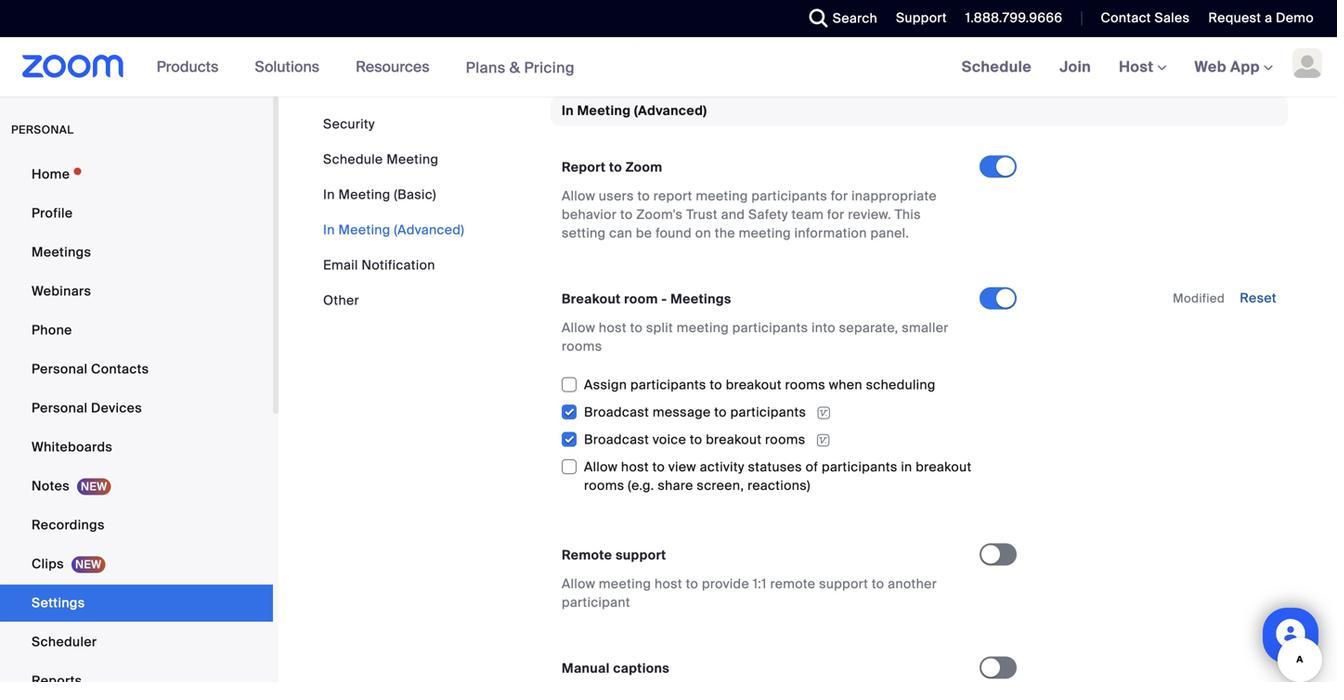 Task type: describe. For each thing, give the bounding box(es) containing it.
panel.
[[871, 225, 909, 242]]

review.
[[848, 206, 892, 223]]

into
[[812, 319, 836, 337]]

support inside allow meeting host to provide 1:1 remote support to another participant
[[819, 576, 868, 593]]

notification
[[362, 257, 435, 274]]

modified
[[1173, 291, 1225, 306]]

remote
[[770, 576, 816, 593]]

zoom's
[[636, 206, 683, 223]]

message
[[653, 404, 711, 421]]

1.888.799.9666 button up join
[[952, 0, 1068, 37]]

in meeting (advanced) element
[[551, 97, 1288, 683]]

rooms inside application
[[765, 431, 806, 448]]

activity
[[700, 459, 745, 476]]

app
[[1231, 57, 1260, 77]]

meeting for in meeting (basic) link
[[339, 186, 391, 203]]

allow for allow users to report meeting participants for inappropriate behavior to zoom's trust and safety team for review. this setting can be found on the meeting information panel.
[[562, 187, 595, 205]]

in
[[901, 459, 913, 476]]

broadcast for broadcast voice to breakout rooms
[[584, 431, 649, 448]]

participants inside application
[[731, 404, 806, 421]]

products button
[[157, 37, 227, 97]]

participants up message
[[631, 376, 706, 394]]

in meeting (basic)
[[323, 186, 436, 203]]

schedule meeting
[[323, 151, 439, 168]]

split
[[646, 319, 673, 337]]

manual
[[562, 660, 610, 677]]

sales
[[1155, 9, 1190, 26]]

reactions)
[[748, 477, 811, 494]]

statuses
[[748, 459, 802, 476]]

when
[[829, 376, 863, 394]]

remote
[[562, 547, 612, 564]]

whiteboards link
[[0, 429, 273, 466]]

pricing
[[524, 58, 575, 77]]

scheduler link
[[0, 624, 273, 661]]

share
[[658, 477, 693, 494]]

schedule meeting link
[[323, 151, 439, 168]]

voice
[[653, 431, 686, 448]]

on
[[695, 225, 711, 242]]

1 vertical spatial (advanced)
[[394, 222, 464, 239]]

smaller
[[902, 319, 949, 337]]

be
[[636, 225, 652, 242]]

in meeting (basic) link
[[323, 186, 436, 203]]

other
[[323, 292, 359, 309]]

other link
[[323, 292, 359, 309]]

(e.g.
[[628, 477, 654, 494]]

behavior
[[562, 206, 617, 223]]

allow meeting host to provide 1:1 remote support to another participant
[[562, 576, 937, 611]]

recordings link
[[0, 507, 273, 544]]

report
[[654, 187, 692, 205]]

to inside broadcast message to participants application
[[714, 404, 727, 421]]

(basic)
[[394, 186, 436, 203]]

to inside allow host to view activity statuses of participants in breakout rooms (e.g. share screen, reactions)
[[653, 459, 665, 476]]

inappropriate
[[852, 187, 937, 205]]

webinars
[[32, 283, 91, 300]]

personal devices
[[32, 400, 142, 417]]

remote support
[[562, 547, 666, 564]]

breakout
[[562, 291, 621, 308]]

profile picture image
[[1293, 48, 1323, 78]]

rooms inside allow host to view activity statuses of participants in breakout rooms (e.g. share screen, reactions)
[[584, 477, 625, 494]]

whiteboards
[[32, 439, 113, 456]]

notes
[[32, 478, 70, 495]]

meeting for in meeting (advanced) link
[[339, 222, 391, 239]]

host for split
[[599, 319, 627, 337]]

view
[[669, 459, 696, 476]]

email
[[323, 257, 358, 274]]

to inside broadcast voice to breakout rooms application
[[690, 431, 703, 448]]

to left 'zoom'
[[609, 159, 622, 176]]

clips
[[32, 556, 64, 573]]

to inside allow host to split meeting participants into separate, smaller rooms
[[630, 319, 643, 337]]

web
[[1195, 57, 1227, 77]]

can
[[609, 225, 633, 242]]

provide
[[702, 576, 749, 593]]

this
[[895, 206, 921, 223]]

solutions
[[255, 57, 320, 77]]

a
[[1265, 9, 1273, 26]]

recordings
[[32, 517, 105, 534]]

menu bar containing security
[[323, 115, 464, 310]]

email notification
[[323, 257, 435, 274]]

broadcast voice to breakout rooms application
[[561, 426, 980, 453]]

meetings inside in meeting (advanced) element
[[671, 291, 732, 308]]

broadcast for broadcast message to participants
[[584, 404, 649, 421]]

devices
[[91, 400, 142, 417]]

web app
[[1195, 57, 1260, 77]]

join
[[1060, 57, 1091, 77]]

assign
[[584, 376, 627, 394]]

personal menu menu
[[0, 156, 273, 683]]

information
[[795, 225, 867, 242]]

manual captions
[[562, 660, 670, 677]]

request
[[1209, 9, 1262, 26]]

phone
[[32, 322, 72, 339]]

solutions button
[[255, 37, 328, 97]]

allow for allow meeting host to provide 1:1 remote support to another participant
[[562, 576, 595, 593]]

settings link
[[0, 585, 273, 622]]

contacts
[[91, 361, 149, 378]]

trust
[[686, 206, 718, 223]]



Task type: locate. For each thing, give the bounding box(es) containing it.
products
[[157, 57, 219, 77]]

allow inside allow meeting host to provide 1:1 remote support to another participant
[[562, 576, 595, 593]]

demo
[[1276, 9, 1314, 26]]

personal for personal devices
[[32, 400, 88, 417]]

in for in meeting (basic) link
[[323, 186, 335, 203]]

participant
[[562, 594, 630, 611]]

the
[[715, 225, 735, 242]]

breakout room - meetings
[[562, 291, 732, 308]]

to
[[609, 159, 622, 176], [638, 187, 650, 205], [620, 206, 633, 223], [630, 319, 643, 337], [710, 376, 723, 394], [714, 404, 727, 421], [690, 431, 703, 448], [653, 459, 665, 476], [686, 576, 699, 593], [872, 576, 885, 593]]

meeting up "(basic)"
[[387, 151, 439, 168]]

broadcast voice to breakout rooms
[[584, 431, 806, 448]]

profile link
[[0, 195, 273, 232]]

contact sales
[[1101, 9, 1190, 26]]

breakout right in at the right bottom of the page
[[916, 459, 972, 476]]

for
[[831, 187, 848, 205], [827, 206, 845, 223]]

broadcast inside application
[[584, 431, 649, 448]]

to up broadcast message to participants
[[710, 376, 723, 394]]

1:1
[[753, 576, 767, 593]]

allow host to view activity statuses of participants in breakout rooms (e.g. share screen, reactions)
[[584, 459, 972, 494]]

2 vertical spatial in
[[323, 222, 335, 239]]

breakout up broadcast message to participants application
[[726, 376, 782, 394]]

meeting
[[577, 102, 631, 119], [387, 151, 439, 168], [339, 186, 391, 203], [339, 222, 391, 239]]

meetings navigation
[[948, 37, 1337, 98]]

resources button
[[356, 37, 438, 97]]

schedule
[[962, 57, 1032, 77], [323, 151, 383, 168]]

allow host to split meeting participants into separate, smaller rooms
[[562, 319, 949, 355]]

1 horizontal spatial meetings
[[671, 291, 732, 308]]

to left split
[[630, 319, 643, 337]]

1 vertical spatial schedule
[[323, 151, 383, 168]]

search button
[[796, 0, 882, 37]]

to left provide
[[686, 576, 699, 593]]

home
[[32, 166, 70, 183]]

meetings link
[[0, 234, 273, 271]]

1 horizontal spatial (advanced)
[[634, 102, 707, 119]]

breakout up activity
[[706, 431, 762, 448]]

schedule link
[[948, 37, 1046, 97]]

rooms up assign
[[562, 338, 602, 355]]

1 vertical spatial in meeting (advanced)
[[323, 222, 464, 239]]

personal down phone
[[32, 361, 88, 378]]

0 horizontal spatial in meeting (advanced)
[[323, 222, 464, 239]]

host inside allow host to view activity statuses of participants in breakout rooms (e.g. share screen, reactions)
[[621, 459, 649, 476]]

to up broadcast voice to breakout rooms
[[714, 404, 727, 421]]

to right voice
[[690, 431, 703, 448]]

host left provide
[[655, 576, 683, 593]]

0 vertical spatial for
[[831, 187, 848, 205]]

allow for allow host to split meeting participants into separate, smaller rooms
[[562, 319, 595, 337]]

breakout
[[726, 376, 782, 394], [706, 431, 762, 448], [916, 459, 972, 476]]

for up information
[[827, 206, 845, 223]]

1 vertical spatial breakout
[[706, 431, 762, 448]]

0 horizontal spatial meetings
[[32, 244, 91, 261]]

host for view
[[621, 459, 649, 476]]

breakout inside application
[[706, 431, 762, 448]]

participants up team
[[752, 187, 828, 205]]

personal
[[11, 123, 74, 137]]

allow inside allow host to view activity statuses of participants in breakout rooms (e.g. share screen, reactions)
[[584, 459, 618, 476]]

in up email
[[323, 222, 335, 239]]

0 vertical spatial meetings
[[32, 244, 91, 261]]

broadcast message to participants
[[584, 404, 806, 421]]

0 vertical spatial in meeting (advanced)
[[562, 102, 707, 119]]

banner
[[0, 37, 1337, 98]]

rooms up 'statuses'
[[765, 431, 806, 448]]

breakout inside allow host to view activity statuses of participants in breakout rooms (e.g. share screen, reactions)
[[916, 459, 972, 476]]

notes link
[[0, 468, 273, 505]]

participants down support version for broadcast voice to breakout rooms icon
[[822, 459, 898, 476]]

to up zoom's at the top of the page
[[638, 187, 650, 205]]

2 personal from the top
[[32, 400, 88, 417]]

plans & pricing link
[[466, 58, 575, 77], [466, 58, 575, 77]]

report
[[562, 159, 606, 176]]

schedule down security link
[[323, 151, 383, 168]]

web app button
[[1195, 57, 1273, 77]]

scheduler
[[32, 634, 97, 651]]

allow up the participant
[[562, 576, 595, 593]]

broadcast inside application
[[584, 404, 649, 421]]

home link
[[0, 156, 273, 193]]

host
[[1119, 57, 1158, 77]]

meeting down remote support
[[599, 576, 651, 593]]

in meeting (advanced)
[[562, 102, 707, 119], [323, 222, 464, 239]]

group containing assign participants to breakout rooms when scheduling
[[561, 371, 980, 499]]

allow left "view"
[[584, 459, 618, 476]]

allow
[[562, 187, 595, 205], [562, 319, 595, 337], [584, 459, 618, 476], [562, 576, 595, 593]]

0 horizontal spatial (advanced)
[[394, 222, 464, 239]]

profile
[[32, 205, 73, 222]]

security link
[[323, 116, 375, 133]]

safety
[[749, 206, 788, 223]]

(advanced) up 'zoom'
[[634, 102, 707, 119]]

1 horizontal spatial in meeting (advanced)
[[562, 102, 707, 119]]

for up review.
[[831, 187, 848, 205]]

(advanced) down "(basic)"
[[394, 222, 464, 239]]

broadcast message to participants application
[[561, 398, 980, 426]]

1 horizontal spatial support
[[819, 576, 868, 593]]

of
[[806, 459, 818, 476]]

meeting inside allow host to split meeting participants into separate, smaller rooms
[[677, 319, 729, 337]]

0 vertical spatial support
[[616, 547, 666, 564]]

meetings
[[32, 244, 91, 261], [671, 291, 732, 308]]

meeting down schedule meeting link at the top
[[339, 186, 391, 203]]

-
[[661, 291, 667, 308]]

report to zoom
[[562, 159, 663, 176]]

group inside in meeting (advanced) element
[[561, 371, 980, 499]]

in meeting (advanced) link
[[323, 222, 464, 239]]

1 vertical spatial support
[[819, 576, 868, 593]]

rooms left (e.g.
[[584, 477, 625, 494]]

host down breakout
[[599, 319, 627, 337]]

1 horizontal spatial schedule
[[962, 57, 1032, 77]]

1 vertical spatial personal
[[32, 400, 88, 417]]

0 vertical spatial schedule
[[962, 57, 1032, 77]]

product information navigation
[[143, 37, 589, 98]]

support link
[[882, 0, 952, 37], [896, 9, 947, 26]]

in down pricing
[[562, 102, 574, 119]]

1 vertical spatial host
[[621, 459, 649, 476]]

participants left into
[[733, 319, 808, 337]]

request a demo link
[[1195, 0, 1337, 37], [1209, 9, 1314, 26]]

and
[[721, 206, 745, 223]]

1.888.799.9666 button up schedule link
[[966, 9, 1063, 26]]

0 vertical spatial in
[[562, 102, 574, 119]]

schedule down 1.888.799.9666
[[962, 57, 1032, 77]]

team
[[792, 206, 824, 223]]

allow down breakout
[[562, 319, 595, 337]]

rooms inside allow host to split meeting participants into separate, smaller rooms
[[562, 338, 602, 355]]

zoom logo image
[[22, 55, 124, 78]]

0 vertical spatial breakout
[[726, 376, 782, 394]]

allow inside allow users to report meeting participants for inappropriate behavior to zoom's trust and safety team for review. this setting can be found on the meeting information panel.
[[562, 187, 595, 205]]

support
[[896, 9, 947, 26]]

contact
[[1101, 9, 1151, 26]]

allow for allow host to view activity statuses of participants in breakout rooms (e.g. share screen, reactions)
[[584, 459, 618, 476]]

in meeting (advanced) up 'zoom'
[[562, 102, 707, 119]]

broadcast up (e.g.
[[584, 431, 649, 448]]

meeting inside allow meeting host to provide 1:1 remote support to another participant
[[599, 576, 651, 593]]

meeting down safety
[[739, 225, 791, 242]]

0 horizontal spatial support
[[616, 547, 666, 564]]

group
[[561, 371, 980, 499]]

meetings up the webinars
[[32, 244, 91, 261]]

2 vertical spatial breakout
[[916, 459, 972, 476]]

captions
[[613, 660, 670, 677]]

users
[[599, 187, 634, 205]]

zoom
[[626, 159, 663, 176]]

email notification link
[[323, 257, 435, 274]]

allow up behavior at the left top of page
[[562, 187, 595, 205]]

setting
[[562, 225, 606, 242]]

resources
[[356, 57, 430, 77]]

0 vertical spatial broadcast
[[584, 404, 649, 421]]

to up can
[[620, 206, 633, 223]]

participants inside allow host to view activity statuses of participants in breakout rooms (e.g. share screen, reactions)
[[822, 459, 898, 476]]

1 vertical spatial for
[[827, 206, 845, 223]]

screen,
[[697, 477, 744, 494]]

breakout for participants
[[726, 376, 782, 394]]

personal devices link
[[0, 390, 273, 427]]

1 broadcast from the top
[[584, 404, 649, 421]]

0 vertical spatial host
[[599, 319, 627, 337]]

meeting for schedule meeting link at the top
[[387, 151, 439, 168]]

in for in meeting (advanced) link
[[323, 222, 335, 239]]

participants inside allow host to split meeting participants into separate, smaller rooms
[[733, 319, 808, 337]]

support version for broadcast voice to breakout rooms image
[[810, 432, 836, 449]]

to left another at the bottom of the page
[[872, 576, 885, 593]]

meetings inside the personal menu menu
[[32, 244, 91, 261]]

meeting right split
[[677, 319, 729, 337]]

participants inside allow users to report meeting participants for inappropriate behavior to zoom's trust and safety team for review. this setting can be found on the meeting information panel.
[[752, 187, 828, 205]]

allow inside allow host to split meeting participants into separate, smaller rooms
[[562, 319, 595, 337]]

rooms
[[562, 338, 602, 355], [785, 376, 826, 394], [765, 431, 806, 448], [584, 477, 625, 494]]

room
[[624, 291, 658, 308]]

assign participants to breakout rooms when scheduling
[[584, 376, 936, 394]]

meetings right '-'
[[671, 291, 732, 308]]

menu bar
[[323, 115, 464, 310]]

banner containing products
[[0, 37, 1337, 98]]

participants up broadcast voice to breakout rooms application
[[731, 404, 806, 421]]

1 personal from the top
[[32, 361, 88, 378]]

meeting
[[696, 187, 748, 205], [739, 225, 791, 242], [677, 319, 729, 337], [599, 576, 651, 593]]

schedule for schedule meeting
[[323, 151, 383, 168]]

personal contacts
[[32, 361, 149, 378]]

0 horizontal spatial schedule
[[323, 151, 383, 168]]

webinars link
[[0, 273, 273, 310]]

broadcast
[[584, 404, 649, 421], [584, 431, 649, 448]]

reset
[[1240, 290, 1277, 307]]

host up (e.g.
[[621, 459, 649, 476]]

2 broadcast from the top
[[584, 431, 649, 448]]

settings
[[32, 595, 85, 612]]

broadcast down assign
[[584, 404, 649, 421]]

0 vertical spatial personal
[[32, 361, 88, 378]]

2 vertical spatial host
[[655, 576, 683, 593]]

rooms up support version for broadcast message to participants 'image'
[[785, 376, 826, 394]]

clips link
[[0, 546, 273, 583]]

1 vertical spatial in
[[323, 186, 335, 203]]

1 vertical spatial broadcast
[[584, 431, 649, 448]]

personal up whiteboards
[[32, 400, 88, 417]]

breakout for voice
[[706, 431, 762, 448]]

meeting up report to zoom
[[577, 102, 631, 119]]

schedule for schedule
[[962, 57, 1032, 77]]

allow users to report meeting participants for inappropriate behavior to zoom's trust and safety team for review. this setting can be found on the meeting information panel.
[[562, 187, 937, 242]]

meeting up email notification 'link'
[[339, 222, 391, 239]]

separate,
[[839, 319, 899, 337]]

support version for broadcast message to participants image
[[811, 405, 837, 422]]

personal for personal contacts
[[32, 361, 88, 378]]

schedule inside schedule link
[[962, 57, 1032, 77]]

host inside allow host to split meeting participants into separate, smaller rooms
[[599, 319, 627, 337]]

1 vertical spatial meetings
[[671, 291, 732, 308]]

host
[[599, 319, 627, 337], [621, 459, 649, 476], [655, 576, 683, 593]]

host inside allow meeting host to provide 1:1 remote support to another participant
[[655, 576, 683, 593]]

0 vertical spatial (advanced)
[[634, 102, 707, 119]]

in meeting (advanced) up the notification
[[323, 222, 464, 239]]

in down schedule meeting link at the top
[[323, 186, 335, 203]]

meeting up and
[[696, 187, 748, 205]]

to left "view"
[[653, 459, 665, 476]]



Task type: vqa. For each thing, say whether or not it's contained in the screenshot.
.
no



